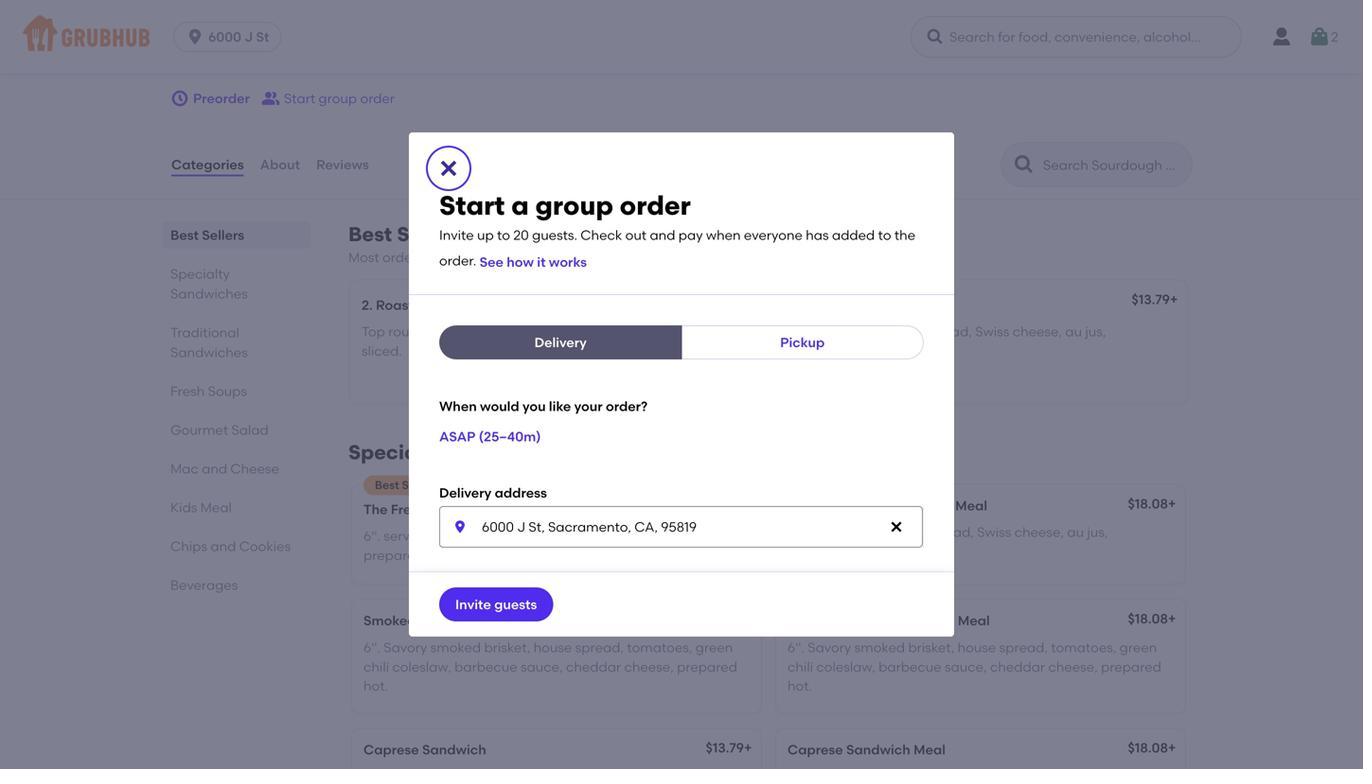 Task type: vqa. For each thing, say whether or not it's contained in the screenshot.
the leftmost Start
yes



Task type: locate. For each thing, give the bounding box(es) containing it.
best left seller
[[375, 479, 399, 492]]

1 horizontal spatial smoked
[[788, 613, 840, 629]]

barbecue
[[455, 659, 518, 675], [879, 659, 942, 675]]

coleslaw, down smoked brisket sandwich
[[392, 659, 451, 675]]

when
[[706, 227, 741, 243]]

0 horizontal spatial brisket,
[[484, 640, 530, 656]]

savory down smoked brisket sandwich
[[384, 640, 427, 656]]

0 vertical spatial order
[[360, 90, 395, 106]]

+
[[1170, 292, 1178, 308], [747, 293, 755, 310], [744, 496, 752, 512], [1168, 496, 1176, 512], [1168, 611, 1176, 628], [744, 740, 752, 756], [1168, 740, 1176, 756]]

2 green from the left
[[1120, 640, 1157, 656]]

sandwiches down traditional
[[170, 345, 248, 361]]

order.
[[439, 253, 477, 269]]

french for the french dip sandwich
[[391, 502, 435, 518]]

specialty sandwiches
[[170, 266, 248, 302], [348, 441, 568, 465]]

0 horizontal spatial coleslaw,
[[392, 659, 451, 675]]

0 horizontal spatial delivery
[[228, 27, 273, 41]]

2 sauce, from the left
[[945, 659, 987, 675]]

1 horizontal spatial delivery
[[439, 485, 492, 501]]

0 horizontal spatial the
[[364, 502, 388, 518]]

2 horizontal spatial delivery
[[535, 334, 587, 351]]

1 horizontal spatial sellers
[[397, 223, 463, 247]]

1 horizontal spatial smoked
[[855, 640, 905, 656]]

1 brisket, from the left
[[484, 640, 530, 656]]

like
[[549, 399, 571, 415]]

sandwiches up address
[[447, 441, 568, 465]]

0 horizontal spatial brisket
[[419, 613, 463, 629]]

swiss
[[976, 324, 1010, 340], [977, 525, 1012, 541], [553, 528, 587, 545]]

2 vertical spatial $18.08 +
[[1128, 740, 1176, 756]]

invite up on
[[439, 227, 474, 243]]

preorder
[[193, 90, 250, 106]]

sandwiches
[[170, 286, 248, 302], [170, 345, 248, 361], [447, 441, 568, 465]]

1 horizontal spatial brisket,
[[908, 640, 955, 656]]

smoked for smoked brisket sandwich meal
[[855, 640, 905, 656]]

2 vertical spatial delivery
[[439, 485, 492, 501]]

1 vertical spatial start
[[439, 190, 505, 221]]

when
[[439, 399, 477, 415]]

1 $18.08 from the top
[[1128, 496, 1168, 512]]

0 horizontal spatial smoked
[[431, 640, 481, 656]]

0 horizontal spatial green
[[696, 640, 733, 656]]

order up reviews
[[360, 90, 395, 106]]

0 horizontal spatial 6". savory smoked brisket, house spread, tomatoes, green chili coleslaw, barbecue sauce, cheddar cheese, prepared hot.
[[364, 640, 738, 695]]

specialty up best seller
[[348, 441, 443, 465]]

1 $18.08 + from the top
[[1128, 496, 1176, 512]]

jus,
[[1086, 324, 1106, 340], [1087, 525, 1108, 541], [663, 528, 684, 545]]

chili for smoked brisket sandwich
[[364, 659, 389, 675]]

with
[[852, 324, 879, 340], [854, 525, 881, 541], [430, 528, 457, 545]]

preorder button
[[170, 82, 250, 116]]

delivery
[[228, 27, 273, 41], [535, 334, 587, 351], [439, 485, 492, 501]]

svg image inside 6000 j st button
[[186, 27, 205, 46]]

6". for smoked brisket sandwich
[[364, 640, 381, 656]]

2 $18.08 from the top
[[1128, 611, 1168, 628]]

start a group order invite up to 20 guests. check out and pay when everyone has added to the order.
[[439, 190, 916, 269]]

6".
[[786, 324, 803, 340], [788, 525, 805, 541], [364, 528, 381, 545], [364, 640, 381, 656], [788, 640, 805, 656]]

delivery for delivery
[[535, 334, 587, 351]]

1 horizontal spatial specialty sandwiches
[[348, 441, 568, 465]]

1 vertical spatial order
[[620, 190, 691, 221]]

1 vertical spatial group
[[535, 190, 614, 221]]

best down the categories button
[[170, 227, 199, 243]]

caprese
[[364, 742, 419, 758], [788, 742, 843, 758]]

brisket for smoked brisket sandwich meal
[[844, 613, 888, 629]]

au
[[1066, 324, 1082, 340], [1068, 525, 1084, 541], [643, 528, 660, 545]]

soups
[[208, 384, 247, 400]]

1 savory from the left
[[384, 640, 427, 656]]

the
[[788, 498, 812, 514], [364, 502, 388, 518]]

smoked
[[364, 613, 416, 629], [788, 613, 840, 629]]

coleslaw, down smoked brisket sandwich meal
[[817, 659, 876, 675]]

savory for smoked brisket sandwich
[[384, 640, 427, 656]]

option group
[[170, 18, 495, 66]]

and inside start a group order invite up to 20 guests. check out and pay when everyone has added to the order.
[[650, 227, 676, 243]]

1 horizontal spatial green
[[1120, 640, 1157, 656]]

seller
[[402, 479, 433, 492]]

2 tomatoes, from the left
[[1051, 640, 1117, 656]]

2 vertical spatial $18.08
[[1128, 740, 1168, 756]]

invite guests button
[[439, 588, 553, 622]]

cheddar
[[566, 659, 621, 675], [990, 659, 1045, 675]]

top
[[362, 324, 385, 340]]

served for $10.99 +
[[806, 324, 849, 340]]

0 horizontal spatial to
[[497, 227, 510, 243]]

2 button
[[1309, 20, 1339, 54]]

specialty
[[170, 266, 230, 282], [348, 441, 443, 465]]

1 smoked from the left
[[364, 613, 416, 629]]

2 6". savory smoked brisket, house spread, tomatoes, green chili coleslaw, barbecue sauce, cheddar cheese, prepared hot. from the left
[[788, 640, 1162, 695]]

most
[[348, 250, 379, 266]]

reviews button
[[315, 131, 370, 199]]

grubhub
[[456, 250, 514, 266]]

1 horizontal spatial barbecue
[[879, 659, 942, 675]]

pickup button
[[681, 326, 924, 360]]

1 brisket from the left
[[419, 613, 463, 629]]

svg image inside 2 button
[[1309, 26, 1331, 48]]

2 brisket, from the left
[[908, 640, 955, 656]]

with for $13.79 +
[[854, 525, 881, 541]]

best inside best sellers most ordered on grubhub
[[348, 223, 392, 247]]

sliced.
[[362, 343, 402, 359]]

1 horizontal spatial 6". savory smoked brisket, house spread, tomatoes, green chili coleslaw, barbecue sauce, cheddar cheese, prepared hot.
[[788, 640, 1162, 695]]

order inside button
[[360, 90, 395, 106]]

invite up smoked brisket sandwich
[[455, 597, 491, 613]]

0 vertical spatial group
[[319, 90, 357, 106]]

0 vertical spatial sandwiches
[[170, 286, 248, 302]]

and right broil
[[513, 324, 538, 340]]

tomatoes, for smoked brisket sandwich
[[627, 640, 693, 656]]

and right 'out'
[[650, 227, 676, 243]]

smoked down smoked brisket sandwich
[[431, 640, 481, 656]]

0 horizontal spatial dip
[[439, 502, 461, 518]]

smoked down smoked brisket sandwich meal
[[855, 640, 905, 656]]

traditional sandwiches
[[170, 325, 248, 361]]

brisket, for smoked brisket sandwich meal
[[908, 640, 955, 656]]

2
[[1331, 29, 1339, 45]]

start inside start a group order invite up to 20 guests. check out and pay when everyone has added to the order.
[[439, 190, 505, 221]]

1 barbecue from the left
[[455, 659, 518, 675]]

1 horizontal spatial sauce,
[[945, 659, 987, 675]]

sandwich
[[449, 297, 513, 313], [888, 498, 952, 514], [464, 502, 528, 518], [467, 613, 531, 629], [891, 613, 955, 629], [422, 742, 486, 758], [847, 742, 911, 758]]

2 $18.08 + from the top
[[1128, 611, 1176, 628]]

smoked
[[431, 640, 481, 656], [855, 640, 905, 656]]

svg image inside main navigation navigation
[[926, 27, 945, 46]]

0 horizontal spatial svg image
[[453, 520, 468, 535]]

2 barbecue from the left
[[879, 659, 942, 675]]

barbecue down smoked brisket sandwich meal
[[879, 659, 942, 675]]

1 to from the left
[[497, 227, 510, 243]]

the french dip sandwich meal
[[788, 498, 988, 514]]

pay
[[679, 227, 703, 243]]

has
[[806, 227, 829, 243]]

swiss for $13.79 +
[[976, 324, 1010, 340]]

1 smoked from the left
[[431, 640, 481, 656]]

order?
[[606, 399, 648, 415]]

2 to from the left
[[878, 227, 892, 243]]

brisket, down guests
[[484, 640, 530, 656]]

sellers for best sellers most ordered on grubhub
[[397, 223, 463, 247]]

1 vertical spatial $18.08
[[1128, 611, 1168, 628]]

min
[[258, 43, 279, 57]]

green for smoked brisket sandwich meal
[[1120, 640, 1157, 656]]

works
[[549, 254, 587, 270]]

2 caprese from the left
[[788, 742, 843, 758]]

asap (25–40m)
[[439, 429, 541, 445]]

0 vertical spatial svg image
[[926, 27, 945, 46]]

6". served with house spread, swiss cheese, au jus, prepared hot. for $18.08
[[788, 525, 1108, 560]]

svg image for preorder
[[170, 89, 189, 108]]

0 horizontal spatial smoked
[[364, 613, 416, 629]]

2 cheddar from the left
[[990, 659, 1045, 675]]

group up reviews
[[319, 90, 357, 106]]

specialty sandwiches down when
[[348, 441, 568, 465]]

the for the french dip sandwich meal
[[788, 498, 812, 514]]

to
[[497, 227, 510, 243], [878, 227, 892, 243]]

0 vertical spatial start
[[284, 90, 315, 106]]

2 smoked from the left
[[855, 640, 905, 656]]

1 green from the left
[[696, 640, 733, 656]]

0 vertical spatial invite
[[439, 227, 474, 243]]

6". served with house spread, swiss cheese, au jus, prepared hot.
[[786, 324, 1106, 359], [788, 525, 1108, 560], [364, 528, 684, 564]]

$18.08 +
[[1128, 496, 1176, 512], [1128, 611, 1176, 628], [1128, 740, 1176, 756]]

best for best sellers most ordered on grubhub
[[348, 223, 392, 247]]

start inside button
[[284, 90, 315, 106]]

1 vertical spatial delivery
[[535, 334, 587, 351]]

you
[[523, 399, 546, 415]]

0 horizontal spatial french
[[391, 502, 435, 518]]

sellers down the categories button
[[202, 227, 244, 243]]

sellers up on
[[397, 223, 463, 247]]

0 horizontal spatial tomatoes,
[[627, 640, 693, 656]]

see how it works
[[480, 254, 587, 270]]

0 vertical spatial delivery
[[228, 27, 273, 41]]

2 smoked from the left
[[788, 613, 840, 629]]

1 horizontal spatial dip
[[863, 498, 885, 514]]

1 horizontal spatial tomatoes,
[[1051, 640, 1117, 656]]

group up guests.
[[535, 190, 614, 221]]

start right people icon
[[284, 90, 315, 106]]

delivery 25–40 min
[[222, 27, 279, 57]]

invite
[[439, 227, 474, 243], [455, 597, 491, 613]]

best up most
[[348, 223, 392, 247]]

6". savory smoked brisket, house spread, tomatoes, green chili coleslaw, barbecue sauce, cheddar cheese, prepared hot. for smoked brisket sandwich meal
[[788, 640, 1162, 695]]

1 horizontal spatial coleslaw,
[[817, 659, 876, 675]]

green
[[696, 640, 733, 656], [1120, 640, 1157, 656]]

jus, for $13.79 +
[[1086, 324, 1106, 340]]

1 horizontal spatial french
[[815, 498, 860, 514]]

1 horizontal spatial to
[[878, 227, 892, 243]]

people icon image
[[261, 89, 280, 108]]

svg image
[[1309, 26, 1331, 48], [186, 27, 205, 46], [170, 89, 189, 108], [437, 157, 460, 180], [889, 520, 904, 535]]

sauce, down guests
[[521, 659, 563, 675]]

0 vertical spatial specialty
[[170, 266, 230, 282]]

1 horizontal spatial cheddar
[[990, 659, 1045, 675]]

start
[[284, 90, 315, 106], [439, 190, 505, 221]]

0 horizontal spatial start
[[284, 90, 315, 106]]

with down 'the french dip sandwich meal'
[[854, 525, 881, 541]]

1 caprese from the left
[[364, 742, 419, 758]]

0 horizontal spatial group
[[319, 90, 357, 106]]

svg image inside preorder button
[[170, 89, 189, 108]]

with right pickup
[[852, 324, 879, 340]]

with for $10.99 +
[[852, 324, 879, 340]]

1 vertical spatial specialty sandwiches
[[348, 441, 568, 465]]

top round london broil and thinly sliced.
[[362, 324, 576, 359]]

to left 20
[[497, 227, 510, 243]]

2 chili from the left
[[788, 659, 813, 675]]

6". served with house spread, swiss cheese, au jus, prepared hot. for $13.79
[[786, 324, 1106, 359]]

0 horizontal spatial cheddar
[[566, 659, 621, 675]]

hot.
[[849, 343, 874, 359], [851, 544, 876, 560], [427, 548, 452, 564], [364, 679, 388, 695], [788, 679, 812, 695]]

1 vertical spatial svg image
[[453, 520, 468, 535]]

1 horizontal spatial savory
[[808, 640, 852, 656]]

1 horizontal spatial brisket
[[844, 613, 888, 629]]

2 vertical spatial $13.79
[[706, 740, 744, 756]]

dip for the french dip sandwich meal
[[863, 498, 885, 514]]

0 horizontal spatial chili
[[364, 659, 389, 675]]

1 6". savory smoked brisket, house spread, tomatoes, green chili coleslaw, barbecue sauce, cheddar cheese, prepared hot. from the left
[[364, 640, 738, 695]]

on
[[437, 250, 453, 266]]

house
[[882, 324, 921, 340], [884, 525, 922, 541], [460, 528, 498, 545], [534, 640, 572, 656], [958, 640, 996, 656]]

order inside start a group order invite up to 20 guests. check out and pay when everyone has added to the order.
[[620, 190, 691, 221]]

1 sauce, from the left
[[521, 659, 563, 675]]

0 horizontal spatial sellers
[[202, 227, 244, 243]]

2 coleslaw, from the left
[[817, 659, 876, 675]]

dip for the french dip sandwich
[[439, 502, 461, 518]]

0 vertical spatial $18.08 +
[[1128, 496, 1176, 512]]

1 vertical spatial sandwiches
[[170, 345, 248, 361]]

barbecue down smoked brisket sandwich
[[455, 659, 518, 675]]

svg image
[[926, 27, 945, 46], [453, 520, 468, 535]]

specialty sandwiches down best sellers
[[170, 266, 248, 302]]

chips and cookies
[[170, 539, 291, 555]]

meal
[[517, 297, 549, 313], [956, 498, 988, 514], [201, 500, 232, 516], [958, 613, 990, 629], [914, 742, 946, 758]]

0 horizontal spatial order
[[360, 90, 395, 106]]

1 horizontal spatial group
[[535, 190, 614, 221]]

brisket
[[419, 613, 463, 629], [844, 613, 888, 629]]

1 vertical spatial $13.79
[[706, 496, 744, 512]]

categories button
[[170, 131, 245, 199]]

caprese sandwich
[[364, 742, 486, 758]]

1 vertical spatial $18.08 +
[[1128, 611, 1176, 628]]

start up up
[[439, 190, 505, 221]]

25–40
[[222, 43, 255, 57]]

to left the on the right top
[[878, 227, 892, 243]]

2 savory from the left
[[808, 640, 852, 656]]

and inside top round london broil and thinly sliced.
[[513, 324, 538, 340]]

guests.
[[532, 227, 578, 243]]

1 horizontal spatial order
[[620, 190, 691, 221]]

1 horizontal spatial caprese
[[788, 742, 843, 758]]

prepared
[[786, 343, 846, 359], [788, 544, 848, 560], [364, 548, 424, 564], [677, 659, 738, 675], [1101, 659, 1162, 675]]

0 vertical spatial $18.08
[[1128, 496, 1168, 512]]

smoked for smoked brisket sandwich
[[364, 613, 416, 629]]

1 horizontal spatial chili
[[788, 659, 813, 675]]

smoked for smoked brisket sandwich
[[431, 640, 481, 656]]

1 horizontal spatial start
[[439, 190, 505, 221]]

0 vertical spatial specialty sandwiches
[[170, 266, 248, 302]]

sauce,
[[521, 659, 563, 675], [945, 659, 987, 675]]

main navigation navigation
[[0, 0, 1363, 74]]

sauce, down smoked brisket sandwich meal
[[945, 659, 987, 675]]

0 horizontal spatial barbecue
[[455, 659, 518, 675]]

0 horizontal spatial caprese
[[364, 742, 419, 758]]

2 brisket from the left
[[844, 613, 888, 629]]

0 horizontal spatial sauce,
[[521, 659, 563, 675]]

1 coleslaw, from the left
[[392, 659, 451, 675]]

$13.79
[[1132, 292, 1170, 308], [706, 496, 744, 512], [706, 740, 744, 756]]

green for smoked brisket sandwich
[[696, 640, 733, 656]]

tomatoes,
[[627, 640, 693, 656], [1051, 640, 1117, 656]]

delivery inside button
[[535, 334, 587, 351]]

order up 'out'
[[620, 190, 691, 221]]

the for the french dip sandwich
[[364, 502, 388, 518]]

the
[[895, 227, 916, 243]]

1 horizontal spatial the
[[788, 498, 812, 514]]

j
[[245, 29, 253, 45]]

brisket, down smoked brisket sandwich meal
[[908, 640, 955, 656]]

1 vertical spatial invite
[[455, 597, 491, 613]]

dip
[[863, 498, 885, 514], [439, 502, 461, 518]]

group
[[319, 90, 357, 106], [535, 190, 614, 221]]

0 horizontal spatial savory
[[384, 640, 427, 656]]

1 horizontal spatial specialty
[[348, 441, 443, 465]]

invite inside button
[[455, 597, 491, 613]]

guests
[[494, 597, 537, 613]]

caprese for caprese sandwich
[[364, 742, 419, 758]]

specialty down best sellers
[[170, 266, 230, 282]]

delivery button
[[439, 326, 682, 360]]

savory down smoked brisket sandwich meal
[[808, 640, 852, 656]]

sellers inside best sellers most ordered on grubhub
[[397, 223, 463, 247]]

1 horizontal spatial svg image
[[926, 27, 945, 46]]

caprese for caprese sandwich meal
[[788, 742, 843, 758]]

sandwiches up traditional
[[170, 286, 248, 302]]

delivery inside the delivery 25–40 min
[[228, 27, 273, 41]]

1 tomatoes, from the left
[[627, 640, 693, 656]]

1 chili from the left
[[364, 659, 389, 675]]

1 cheddar from the left
[[566, 659, 621, 675]]

Search Sourdough & Co  search field
[[1042, 156, 1186, 174]]



Task type: describe. For each thing, give the bounding box(es) containing it.
0 horizontal spatial specialty
[[170, 266, 230, 282]]

2.
[[362, 297, 373, 313]]

coleslaw, for smoked brisket sandwich meal
[[817, 659, 876, 675]]

mac and cheese
[[170, 461, 279, 477]]

start group order button
[[261, 82, 395, 116]]

best sellers most ordered on grubhub
[[348, 223, 514, 266]]

hot. up caprese sandwich meal
[[788, 679, 812, 695]]

3 $18.08 + from the top
[[1128, 740, 1176, 756]]

invite inside start a group order invite up to 20 guests. check out and pay when everyone has added to the order.
[[439, 227, 474, 243]]

cookies
[[239, 539, 291, 555]]

2 vertical spatial $13.79 +
[[706, 740, 752, 756]]

group inside button
[[319, 90, 357, 106]]

st
[[256, 29, 269, 45]]

added
[[832, 227, 875, 243]]

2. roast beef sandwich meal
[[362, 297, 549, 313]]

$18.08 + for 6". savory smoked brisket, house spread, tomatoes, green chili coleslaw, barbecue sauce, cheddar cheese, prepared hot.
[[1128, 611, 1176, 628]]

1 vertical spatial specialty
[[348, 441, 443, 465]]

invite guests
[[455, 597, 537, 613]]

$10.99 +
[[708, 293, 755, 310]]

up
[[477, 227, 494, 243]]

best for best seller
[[375, 479, 399, 492]]

coleslaw, for smoked brisket sandwich
[[392, 659, 451, 675]]

the french dip sandwich
[[364, 502, 528, 518]]

3 $18.08 from the top
[[1128, 740, 1168, 756]]

option group containing delivery 25–40 min
[[170, 18, 495, 66]]

would
[[480, 399, 519, 415]]

roast
[[376, 297, 414, 313]]

barbecue for smoked brisket sandwich
[[455, 659, 518, 675]]

smoked brisket sandwich
[[364, 613, 531, 629]]

$18.08 + for 6". served with house spread, swiss cheese, au jus, prepared hot.
[[1128, 496, 1176, 512]]

with down the french dip sandwich
[[430, 528, 457, 545]]

savory for smoked brisket sandwich meal
[[808, 640, 852, 656]]

swiss for $18.08 +
[[977, 525, 1012, 541]]

svg image for 6000 j st
[[186, 27, 205, 46]]

asap (25–40m) button
[[439, 420, 541, 454]]

everyone
[[744, 227, 803, 243]]

fresh
[[170, 384, 205, 400]]

cheddar for smoked brisket sandwich
[[566, 659, 621, 675]]

(25–40m)
[[479, 429, 541, 445]]

traditional
[[170, 325, 239, 341]]

1 vertical spatial $13.79 +
[[706, 496, 752, 512]]

start for group
[[284, 90, 315, 106]]

6". for the french dip sandwich meal
[[788, 525, 805, 541]]

it
[[537, 254, 546, 270]]

tomatoes, for smoked brisket sandwich meal
[[1051, 640, 1117, 656]]

salad
[[231, 422, 269, 438]]

address
[[495, 485, 547, 501]]

hot. down 'the french dip sandwich meal'
[[851, 544, 876, 560]]

asap
[[439, 429, 476, 445]]

thinly
[[541, 324, 576, 340]]

beef
[[417, 297, 446, 313]]

about button
[[259, 131, 301, 199]]

chili for smoked brisket sandwich meal
[[788, 659, 813, 675]]

svg image for 2
[[1309, 26, 1331, 48]]

best sellers
[[170, 227, 244, 243]]

6". for the french dip sandwich
[[364, 528, 381, 545]]

delivery address
[[439, 485, 547, 501]]

jus, for $18.08 +
[[1087, 525, 1108, 541]]

barbecue for smoked brisket sandwich meal
[[879, 659, 942, 675]]

sauce, for smoked brisket sandwich meal
[[945, 659, 987, 675]]

Search Address search field
[[439, 507, 923, 548]]

$18.08 for 6". served with house spread, swiss cheese, au jus, prepared hot.
[[1128, 496, 1168, 512]]

6000
[[208, 29, 241, 45]]

caprese sandwich meal
[[788, 742, 946, 758]]

kids
[[170, 500, 197, 516]]

hot. down the french dip sandwich
[[427, 548, 452, 564]]

6000 j st
[[208, 29, 269, 45]]

hot. up caprese sandwich
[[364, 679, 388, 695]]

hot. right pickup
[[849, 343, 874, 359]]

20
[[514, 227, 529, 243]]

served for $13.79 +
[[808, 525, 851, 541]]

$10.99
[[708, 293, 747, 310]]

2 vertical spatial sandwiches
[[447, 441, 568, 465]]

how
[[507, 254, 534, 270]]

brisket, for smoked brisket sandwich
[[484, 640, 530, 656]]

sauce, for smoked brisket sandwich
[[521, 659, 563, 675]]

broil
[[481, 324, 509, 340]]

brisket for smoked brisket sandwich
[[419, 613, 463, 629]]

categories
[[171, 157, 244, 173]]

2. roast beef sandwich meal image
[[621, 281, 763, 404]]

gourmet
[[170, 422, 228, 438]]

reviews
[[316, 157, 369, 173]]

a
[[511, 190, 529, 221]]

start for a
[[439, 190, 505, 221]]

fresh soups
[[170, 384, 247, 400]]

6000 j st button
[[173, 22, 289, 52]]

check
[[581, 227, 622, 243]]

ordered
[[383, 250, 434, 266]]

gourmet salad
[[170, 422, 269, 438]]

best for best sellers
[[170, 227, 199, 243]]

cheese
[[230, 461, 279, 477]]

best seller
[[375, 479, 433, 492]]

your
[[574, 399, 603, 415]]

delivery for delivery 25–40 min
[[228, 27, 273, 41]]

sellers for best sellers
[[202, 227, 244, 243]]

start group order
[[284, 90, 395, 106]]

london
[[429, 324, 478, 340]]

chips
[[170, 539, 207, 555]]

delivery for delivery address
[[439, 485, 492, 501]]

about
[[260, 157, 300, 173]]

and right chips
[[211, 539, 236, 555]]

mac
[[170, 461, 199, 477]]

kids meal
[[170, 500, 232, 516]]

pickup
[[780, 334, 825, 351]]

when would you like your order?
[[439, 399, 648, 415]]

see
[[480, 254, 504, 270]]

0 horizontal spatial specialty sandwiches
[[170, 266, 248, 302]]

french for the french dip sandwich meal
[[815, 498, 860, 514]]

0 vertical spatial $13.79
[[1132, 292, 1170, 308]]

6". for smoked brisket sandwich meal
[[788, 640, 805, 656]]

see how it works button
[[480, 245, 587, 279]]

smoked for smoked brisket sandwich meal
[[788, 613, 840, 629]]

beverages
[[170, 578, 238, 594]]

au for $18.08 +
[[1068, 525, 1084, 541]]

out
[[626, 227, 647, 243]]

smoked brisket sandwich meal
[[788, 613, 990, 629]]

cheddar for smoked brisket sandwich meal
[[990, 659, 1045, 675]]

$18.08 for 6". savory smoked brisket, house spread, tomatoes, green chili coleslaw, barbecue sauce, cheddar cheese, prepared hot.
[[1128, 611, 1168, 628]]

0 vertical spatial $13.79 +
[[1132, 292, 1178, 308]]

group inside start a group order invite up to 20 guests. check out and pay when everyone has added to the order.
[[535, 190, 614, 221]]

and right mac
[[202, 461, 227, 477]]

round
[[388, 324, 426, 340]]

6". savory smoked brisket, house spread, tomatoes, green chili coleslaw, barbecue sauce, cheddar cheese, prepared hot. for smoked brisket sandwich
[[364, 640, 738, 695]]

search icon image
[[1013, 153, 1036, 176]]

au for $13.79 +
[[1066, 324, 1082, 340]]



